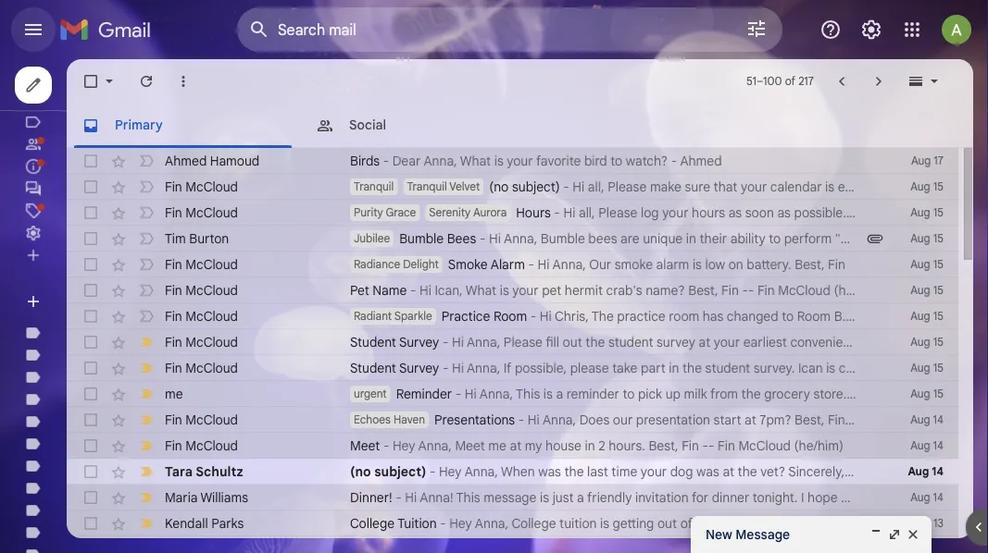 Task type: locate. For each thing, give the bounding box(es) containing it.
anna, up the hermit in the bottom of the page
[[553, 257, 586, 273]]

0 horizontal spatial as
[[729, 205, 742, 221]]

(he/him) for pet name - hi ican, what is your pet hermit crab's name? best, fin -- fin mccloud (he/him)
[[834, 282, 883, 299]]

new
[[706, 527, 732, 543]]

reminder
[[396, 386, 452, 402]]

hi left anna!
[[405, 490, 417, 506]]

aug 15 for hours - hi all, please log your hours as soon as possible. thanks, fin
[[911, 206, 944, 220]]

older image
[[870, 72, 888, 91]]

Search mail text field
[[278, 20, 694, 39]]

radiance delight smoke alarm - hi anna, our smoke alarm is low on battery. best, fin
[[354, 257, 845, 273]]

9 15 from the top
[[933, 388, 944, 401]]

urgent
[[354, 388, 387, 401]]

9 fin mccloud from the top
[[165, 438, 238, 454]]

2023
[[963, 179, 988, 195]]

1 horizontal spatial meet
[[455, 438, 485, 454]]

mccloud
[[186, 179, 238, 195], [186, 205, 238, 221], [186, 257, 238, 273], [186, 282, 238, 299], [778, 282, 831, 299], [186, 308, 238, 325], [939, 308, 988, 325], [186, 334, 238, 351], [186, 360, 238, 376], [186, 412, 238, 428], [885, 412, 937, 428], [186, 438, 238, 454], [738, 438, 791, 454]]

subject) up dinner!
[[374, 464, 426, 480]]

1 vertical spatial hey
[[439, 464, 462, 480]]

1 was from the left
[[538, 464, 561, 480]]

primary tab
[[67, 104, 299, 148]]

0 vertical spatial thanks,
[[849, 205, 894, 221]]

tuition
[[559, 516, 597, 532]]

1 horizontal spatial subject)
[[512, 179, 560, 195]]

aug 14 for meet - hey anna, meet me at my house in 2 hours. best, fin -- fin mccloud (he/him)
[[911, 439, 944, 453]]

just
[[553, 490, 574, 506]]

log
[[641, 205, 659, 221]]

settings image
[[860, 19, 883, 41]]

1 meet from the left
[[350, 438, 380, 454]]

row containing maria williams
[[67, 485, 988, 511]]

2 fin mccloud from the top
[[165, 205, 238, 221]]

4 important according to google magic. switch from the top
[[137, 437, 156, 456]]

4 not important switch from the top
[[137, 230, 156, 248]]

what down smoke
[[466, 282, 497, 299]]

2 not important switch from the top
[[137, 178, 156, 196]]

our
[[589, 257, 611, 273]]

aug 14 for dinner! - hi anna! this message is just a friendly invitation for dinner tonight. i hope you'll be able to make it! b
[[911, 491, 944, 505]]

11 row from the top
[[67, 407, 988, 433]]

3 aug 15 from the top
[[911, 232, 944, 246]]

1 student survey - from the top
[[350, 334, 452, 351]]

5 not important switch from the top
[[137, 256, 156, 274]]

5 fin mccloud from the top
[[165, 308, 238, 325]]

hey down haven
[[393, 438, 415, 454]]

for right empty
[[878, 179, 895, 195]]

1 tranquil from the left
[[354, 180, 394, 194]]

10 row from the top
[[67, 382, 959, 407]]

radiant
[[354, 310, 392, 324]]

aug 15 for jubilee bumble bees -
[[911, 232, 944, 246]]

student up urgent
[[350, 360, 396, 376]]

tranquil down dear
[[407, 180, 447, 194]]

this right anna!
[[456, 490, 480, 506]]

is left just
[[540, 490, 549, 506]]

kendall down the maria
[[165, 516, 208, 532]]

1 horizontal spatial (no
[[489, 179, 509, 195]]

0 horizontal spatial was
[[538, 464, 561, 480]]

0 horizontal spatial subject)
[[374, 464, 426, 480]]

student survey - down sparkle
[[350, 334, 452, 351]]

make up log
[[650, 179, 682, 195]]

0 horizontal spatial ahmed
[[165, 153, 207, 169]]

8 fin mccloud from the top
[[165, 412, 238, 428]]

please
[[608, 179, 647, 195], [599, 205, 638, 221]]

hermit
[[565, 282, 603, 299]]

the left last
[[564, 464, 584, 480]]

student survey - up reminder
[[350, 360, 452, 376]]

up
[[666, 386, 681, 402]]

-
[[383, 153, 389, 169], [671, 153, 677, 169], [563, 179, 569, 195], [554, 205, 560, 221], [480, 231, 486, 247], [528, 257, 534, 273], [410, 282, 416, 299], [742, 282, 748, 299], [748, 282, 754, 299], [530, 308, 536, 325], [903, 308, 909, 325], [909, 308, 915, 325], [443, 334, 449, 351], [443, 360, 449, 376], [455, 386, 461, 402], [518, 412, 524, 428], [849, 412, 855, 428], [855, 412, 861, 428], [383, 438, 389, 454], [703, 438, 709, 454], [708, 438, 714, 454], [430, 464, 436, 480], [396, 490, 402, 506], [440, 516, 446, 532]]

1 vertical spatial this
[[456, 490, 480, 506]]

0 horizontal spatial tara
[[165, 464, 193, 480]]

this
[[516, 386, 540, 402], [456, 490, 480, 506]]

2 important according to google magic. switch from the top
[[137, 359, 156, 378]]

13 row from the top
[[67, 459, 959, 485]]

at
[[745, 412, 756, 428], [510, 438, 522, 454], [723, 464, 734, 480]]

0 vertical spatial student
[[350, 334, 396, 351]]

tara up the maria
[[165, 464, 193, 480]]

1 vertical spatial (no
[[350, 464, 371, 480]]

0 horizontal spatial kendall
[[165, 516, 208, 532]]

anna
[[898, 386, 928, 402]]

best, right battery.
[[795, 257, 825, 273]]

best, for name?
[[688, 282, 718, 299]]

what up velvet
[[460, 153, 491, 169]]

anna!
[[420, 490, 453, 506]]

(he/him) up sincerely,
[[794, 438, 844, 454]]

is
[[494, 153, 504, 169], [825, 179, 835, 195], [693, 257, 702, 273], [500, 282, 509, 299], [543, 386, 553, 402], [540, 490, 549, 506], [600, 516, 609, 532]]

subject) for hi
[[512, 179, 560, 195]]

1 horizontal spatial was
[[697, 464, 719, 480]]

smoke
[[448, 257, 488, 273]]

at right start
[[745, 412, 756, 428]]

4 row from the top
[[67, 226, 959, 252]]

the left vet?
[[738, 464, 757, 480]]

for up hand.
[[692, 490, 709, 506]]

tara up you'll
[[847, 464, 873, 480]]

1 vertical spatial at
[[510, 438, 522, 454]]

6 row from the top
[[67, 278, 959, 304]]

this up my
[[516, 386, 540, 402]]

1 vertical spatial (he/him)
[[940, 412, 988, 428]]

navigation
[[0, 0, 222, 554]]

jubilee
[[354, 232, 390, 246]]

2 15 from the top
[[933, 206, 944, 220]]

0 horizontal spatial meet
[[350, 438, 380, 454]]

1 important according to google magic. switch from the top
[[137, 333, 156, 352]]

1 aug 15 from the top
[[911, 180, 944, 194]]

0 vertical spatial please
[[608, 179, 647, 195]]

7 aug 15 from the top
[[911, 336, 944, 350]]

1 vertical spatial me
[[488, 438, 507, 454]]

(he/him) up "b."
[[834, 282, 883, 299]]

3 not important switch from the top
[[137, 204, 156, 222]]

1 vertical spatial make
[[937, 490, 968, 506]]

0 horizontal spatial me
[[165, 386, 183, 402]]

1 vertical spatial survey
[[399, 360, 439, 376]]

6 15 from the top
[[933, 310, 944, 324]]

was up just
[[538, 464, 561, 480]]

2 student from the top
[[350, 360, 396, 376]]

survey
[[399, 334, 439, 351], [399, 360, 439, 376]]

1 horizontal spatial room
[[797, 308, 831, 325]]

room
[[494, 308, 527, 325], [797, 308, 831, 325]]

thanks, up has attachment image
[[849, 205, 894, 221]]

9 row from the top
[[67, 356, 959, 382]]

6 important according to google magic. switch from the top
[[137, 489, 156, 508]]

a right just
[[577, 490, 584, 506]]

maria
[[165, 490, 198, 506]]

advanced search options image
[[738, 10, 775, 47]]

anna,
[[424, 153, 457, 169], [553, 257, 586, 273], [480, 386, 513, 402], [543, 412, 576, 428], [418, 438, 452, 454], [465, 464, 498, 480], [475, 516, 509, 532]]

your left pet
[[512, 282, 539, 299]]

tab list containing primary
[[67, 104, 973, 148]]

college down message on the bottom
[[512, 516, 556, 532]]

please left log
[[599, 205, 638, 221]]

aug 17
[[911, 154, 944, 168]]

bees
[[447, 231, 476, 247]]

your right log
[[662, 205, 689, 221]]

student down radiant
[[350, 334, 396, 351]]

1 vertical spatial a
[[577, 490, 584, 506]]

aug 15 for radiance delight smoke alarm - hi anna, our smoke alarm is low on battery. best, fin
[[911, 258, 944, 272]]

is up aurora
[[494, 153, 504, 169]]

2 ahmed from the left
[[680, 153, 722, 169]]

0 horizontal spatial this
[[456, 490, 480, 506]]

aug 15 for urgent reminder - hi anna, this is a reminder to pick up milk from the grocery store. thanks, anna
[[911, 388, 944, 401]]

serenity aurora
[[429, 206, 507, 220]]

survey down sparkle
[[399, 334, 439, 351]]

2 room from the left
[[797, 308, 831, 325]]

best, right "b."
[[849, 308, 879, 325]]

1 vertical spatial student survey -
[[350, 360, 452, 376]]

a left reminder
[[556, 386, 563, 402]]

of
[[680, 516, 693, 532]]

1 student from the top
[[350, 334, 396, 351]]

0 horizontal spatial tranquil
[[354, 180, 394, 194]]

at up dinner
[[723, 464, 734, 480]]

tim
[[165, 231, 186, 247]]

best, down dinner
[[732, 516, 762, 532]]

(he/him) for echoes haven presentations - hi anna, does our presentation start at 7pm? best, fin -- fin mccloud (he/him)
[[940, 412, 988, 428]]

1 row from the top
[[67, 148, 959, 174]]

pet
[[350, 282, 369, 299]]

2 vertical spatial at
[[723, 464, 734, 480]]

14 for meet - hey anna, meet me at my house in 2 hours. best, fin -- fin mccloud (he/him)
[[933, 439, 944, 453]]

row containing ahmed hamoud
[[67, 148, 959, 174]]

getting
[[613, 516, 654, 532]]

15 for hours - hi all, please log your hours as soon as possible. thanks, fin
[[933, 206, 944, 220]]

newer image
[[833, 72, 851, 91]]

battery.
[[747, 257, 792, 273]]

14 for (no subject) - hey anna, when was the last time your dog was at the vet? sincerely, tara
[[932, 465, 944, 479]]

1 vertical spatial student
[[350, 360, 396, 376]]

hi right the hours
[[563, 205, 575, 221]]

0 horizontal spatial at
[[510, 438, 522, 454]]

me up the when
[[488, 438, 507, 454]]

0 horizontal spatial a
[[556, 386, 563, 402]]

1 vertical spatial subject)
[[374, 464, 426, 480]]

parks
[[211, 516, 244, 532]]

was
[[538, 464, 561, 480], [697, 464, 719, 480]]

1 horizontal spatial kendall
[[765, 516, 809, 532]]

out
[[657, 516, 677, 532]]

make left "it!"
[[937, 490, 968, 506]]

room left "b."
[[797, 308, 831, 325]]

2 tranquil from the left
[[407, 180, 447, 194]]

2 vertical spatial (he/him)
[[794, 438, 844, 454]]

main content
[[67, 59, 988, 554]]

search mail image
[[243, 13, 276, 46]]

(he/him) up "it!"
[[940, 412, 988, 428]]

please down 'watch?'
[[608, 179, 647, 195]]

anna, down message on the bottom
[[475, 516, 509, 532]]

17
[[934, 154, 944, 168]]

maria williams
[[165, 490, 248, 506]]

college down dinner!
[[350, 516, 395, 532]]

social
[[349, 117, 386, 133]]

as left soon
[[729, 205, 742, 221]]

15 row from the top
[[67, 511, 959, 537]]

the for pick
[[741, 386, 761, 402]]

to left pick
[[623, 386, 635, 402]]

2 student survey - from the top
[[350, 360, 452, 376]]

4 15 from the top
[[933, 258, 944, 272]]

purity
[[354, 206, 383, 220]]

not important switch
[[137, 152, 156, 170], [137, 178, 156, 196], [137, 204, 156, 222], [137, 230, 156, 248], [137, 256, 156, 274], [137, 282, 156, 300], [137, 307, 156, 326]]

1 vertical spatial thanks,
[[850, 386, 895, 402]]

2 college from the left
[[512, 516, 556, 532]]

13
[[934, 517, 944, 531]]

august
[[898, 179, 939, 195]]

hey
[[393, 438, 415, 454], [439, 464, 462, 480], [449, 516, 472, 532]]

7 important according to google magic. switch from the top
[[137, 515, 156, 533]]

hi up pet
[[538, 257, 550, 273]]

kendall
[[165, 516, 208, 532], [765, 516, 809, 532]]

meet - hey anna, meet me at my house in 2 hours. best, fin -- fin mccloud (he/him)
[[350, 438, 844, 454]]

aug 15
[[911, 180, 944, 194], [911, 206, 944, 220], [911, 232, 944, 246], [911, 258, 944, 272], [911, 284, 944, 298], [911, 310, 944, 324], [911, 336, 944, 350], [911, 362, 944, 376], [911, 388, 944, 401]]

favorite
[[536, 153, 581, 169]]

ahmed
[[165, 153, 207, 169], [680, 153, 722, 169]]

not important switch for radiant sparkle practice room - hi chris, the practice room has changed to room b. best, fin -- fin mccloud
[[137, 307, 156, 326]]

important mainly because it was sent directly to you. switch
[[137, 385, 156, 404]]

row containing kendall parks
[[67, 511, 959, 537]]

15 for (no subject) - hi all, please make sure that your calendar is empty for august 23, 2023
[[933, 180, 944, 194]]

(he/him)
[[834, 282, 883, 299], [940, 412, 988, 428], [794, 438, 844, 454]]

thanks, left the anna on the bottom right
[[850, 386, 895, 402]]

friendly
[[587, 490, 632, 506]]

hey up anna!
[[439, 464, 462, 480]]

calendar
[[770, 179, 822, 195]]

0 vertical spatial survey
[[399, 334, 439, 351]]

0 vertical spatial subject)
[[512, 179, 560, 195]]

0 vertical spatial (he/him)
[[834, 282, 883, 299]]

1 horizontal spatial ahmed
[[680, 153, 722, 169]]

0 vertical spatial all,
[[588, 179, 604, 195]]

me
[[165, 386, 183, 402], [488, 438, 507, 454]]

anna, left the when
[[465, 464, 498, 480]]

0 horizontal spatial room
[[494, 308, 527, 325]]

(no up dinner!
[[350, 464, 371, 480]]

hi left ican,
[[419, 282, 431, 299]]

survey up reminder
[[399, 360, 439, 376]]

important according to google magic. switch
[[137, 333, 156, 352], [137, 359, 156, 378], [137, 411, 156, 430], [137, 437, 156, 456], [137, 463, 156, 482], [137, 489, 156, 508], [137, 515, 156, 533]]

meet down presentations
[[455, 438, 485, 454]]

best, for hours.
[[649, 438, 679, 454]]

tab list
[[67, 104, 973, 148]]

14 row from the top
[[67, 485, 988, 511]]

serenity
[[429, 206, 471, 220]]

0 horizontal spatial college
[[350, 516, 395, 532]]

subject)
[[512, 179, 560, 195], [374, 464, 426, 480]]

5 important according to google magic. switch from the top
[[137, 463, 156, 482]]

3 row from the top
[[67, 200, 959, 226]]

1 vertical spatial for
[[692, 490, 709, 506]]

hi up my
[[528, 412, 540, 428]]

0 vertical spatial me
[[165, 386, 183, 402]]

row
[[67, 148, 959, 174], [67, 174, 988, 200], [67, 200, 959, 226], [67, 226, 959, 252], [67, 252, 959, 278], [67, 278, 959, 304], [67, 304, 988, 330], [67, 330, 959, 356], [67, 356, 959, 382], [67, 382, 959, 407], [67, 407, 988, 433], [67, 433, 959, 459], [67, 459, 959, 485], [67, 485, 988, 511], [67, 511, 959, 537], [67, 537, 959, 554]]

2 vertical spatial hey
[[449, 516, 472, 532]]

0 horizontal spatial (no
[[350, 464, 371, 480]]

refresh image
[[137, 72, 156, 91]]

1 15 from the top
[[933, 180, 944, 194]]

1 horizontal spatial tara
[[847, 464, 873, 480]]

217
[[798, 75, 814, 88]]

6 aug 15 from the top
[[911, 310, 944, 324]]

4 aug 15 from the top
[[911, 258, 944, 272]]

aug 14
[[911, 414, 944, 427], [911, 439, 944, 453], [908, 465, 944, 479], [911, 491, 944, 505]]

0 vertical spatial make
[[650, 179, 682, 195]]

1 horizontal spatial college
[[512, 516, 556, 532]]

1 horizontal spatial tranquil
[[407, 180, 447, 194]]

was right dog
[[697, 464, 719, 480]]

15
[[933, 180, 944, 194], [933, 206, 944, 220], [933, 232, 944, 246], [933, 258, 944, 272], [933, 284, 944, 298], [933, 310, 944, 324], [933, 336, 944, 350], [933, 362, 944, 376], [933, 388, 944, 401]]

1 tara from the left
[[165, 464, 193, 480]]

is down alarm
[[500, 282, 509, 299]]

(no subject) - hi all, please make sure that your calendar is empty for august 23, 2023
[[489, 179, 988, 195]]

2 survey from the top
[[399, 360, 439, 376]]

message
[[736, 527, 790, 543]]

best, up has
[[688, 282, 718, 299]]

the right from
[[741, 386, 761, 402]]

student
[[350, 334, 396, 351], [350, 360, 396, 376]]

5 aug 15 from the top
[[911, 284, 944, 298]]

ahmed up sure
[[680, 153, 722, 169]]

reminder
[[567, 386, 619, 402]]

subject) down birds - dear anna, what is your favorite bird to watch? - ahmed
[[512, 179, 560, 195]]

3 15 from the top
[[933, 232, 944, 246]]

1 horizontal spatial as
[[777, 205, 791, 221]]

hi left chris,
[[540, 308, 552, 325]]

in
[[585, 438, 595, 454]]

ahmed down primary 'tab'
[[165, 153, 207, 169]]

0 vertical spatial for
[[878, 179, 895, 195]]

8 15 from the top
[[933, 362, 944, 376]]

meet down echoes
[[350, 438, 380, 454]]

3 important according to google magic. switch from the top
[[137, 411, 156, 430]]

7 not important switch from the top
[[137, 307, 156, 326]]

(no up aurora
[[489, 179, 509, 195]]

None search field
[[237, 7, 783, 52]]

pop out image
[[887, 528, 902, 543]]

crab's
[[606, 282, 642, 299]]

2 aug 15 from the top
[[911, 206, 944, 220]]

best, down "store."
[[795, 412, 825, 428]]

tranquil up purity
[[354, 180, 394, 194]]

low
[[705, 257, 725, 273]]

i
[[801, 490, 804, 506]]

the
[[741, 386, 761, 402], [564, 464, 584, 480], [738, 464, 757, 480]]

not important switch for hours - hi all, please log your hours as soon as possible. thanks, fin
[[137, 204, 156, 222]]

dog
[[670, 464, 693, 480]]

invitation
[[635, 490, 689, 506]]

1 as from the left
[[729, 205, 742, 221]]

1 kendall from the left
[[165, 516, 208, 532]]

15 for radiance delight smoke alarm - hi anna, our smoke alarm is low on battery. best, fin
[[933, 258, 944, 272]]

(he/him) for meet - hey anna, meet me at my house in 2 hours. best, fin -- fin mccloud (he/him)
[[794, 438, 844, 454]]

room right practice
[[494, 308, 527, 325]]

best, for hand.
[[732, 516, 762, 532]]

all,
[[588, 179, 604, 195], [579, 205, 595, 221]]

sure
[[685, 179, 710, 195]]

(no for (no subject) - hi all, please make sure that your calendar is empty for august 23, 2023
[[489, 179, 509, 195]]

hey down anna!
[[449, 516, 472, 532]]

radiant sparkle practice room - hi chris, the practice room has changed to room b. best, fin -- fin mccloud
[[354, 308, 988, 325]]

0 vertical spatial at
[[745, 412, 756, 428]]

0 vertical spatial what
[[460, 153, 491, 169]]

as right soon
[[777, 205, 791, 221]]

1 horizontal spatial this
[[516, 386, 540, 402]]

hey for subject)
[[439, 464, 462, 480]]

sparkle
[[394, 310, 432, 324]]

9 aug 15 from the top
[[911, 388, 944, 401]]

fin mccloud
[[165, 179, 238, 195], [165, 205, 238, 221], [165, 257, 238, 273], [165, 282, 238, 299], [165, 308, 238, 325], [165, 334, 238, 351], [165, 360, 238, 376], [165, 412, 238, 428], [165, 438, 238, 454]]

me right important mainly because it was sent directly to you. switch
[[165, 386, 183, 402]]

0 horizontal spatial make
[[650, 179, 682, 195]]

14 for dinner! - hi anna! this message is just a friendly invitation for dinner tonight. i hope you'll be able to make it! b
[[933, 491, 944, 505]]

your up the invitation
[[641, 464, 667, 480]]

kendall down the tonight.
[[765, 516, 809, 532]]

at left my
[[510, 438, 522, 454]]

best, down echoes haven presentations - hi anna, does our presentation start at 7pm? best, fin -- fin mccloud (he/him)
[[649, 438, 679, 454]]

16 row from the top
[[67, 537, 959, 554]]

milk
[[684, 386, 707, 402]]

be
[[875, 490, 890, 506]]

2 tara from the left
[[847, 464, 873, 480]]

0 vertical spatial student survey -
[[350, 334, 452, 351]]

0 vertical spatial (no
[[489, 179, 509, 195]]

0 vertical spatial hey
[[393, 438, 415, 454]]



Task type: describe. For each thing, give the bounding box(es) containing it.
velvet
[[449, 180, 480, 194]]

12 row from the top
[[67, 433, 959, 459]]

that
[[714, 179, 738, 195]]

8 aug 15 from the top
[[911, 362, 944, 376]]

close image
[[906, 528, 921, 543]]

1 horizontal spatial for
[[878, 179, 895, 195]]

hi up presentations
[[465, 386, 477, 402]]

1 horizontal spatial make
[[937, 490, 968, 506]]

important according to google magic. switch for row containing maria williams
[[137, 489, 156, 508]]

important according to google magic. switch for row containing kendall parks
[[137, 515, 156, 533]]

jubilee bumble bees -
[[354, 231, 489, 247]]

tonight.
[[753, 490, 798, 506]]

my
[[525, 438, 542, 454]]

practice
[[617, 308, 666, 325]]

house
[[546, 438, 582, 454]]

vet?
[[761, 464, 785, 480]]

student for important according to google magic. switch corresponding to 8th row from the bottom
[[350, 360, 396, 376]]

kendall parks
[[165, 516, 244, 532]]

1 horizontal spatial a
[[577, 490, 584, 506]]

social tab
[[301, 104, 534, 148]]

6 fin mccloud from the top
[[165, 334, 238, 351]]

schultz
[[196, 464, 243, 480]]

2 kendall from the left
[[765, 516, 809, 532]]

23,
[[942, 179, 959, 195]]

you'll
[[841, 490, 871, 506]]

7 15 from the top
[[933, 336, 944, 350]]

alarm
[[491, 257, 525, 273]]

has attachment image
[[866, 230, 884, 248]]

bumble
[[399, 231, 444, 247]]

aurora
[[473, 206, 507, 220]]

presentation
[[636, 412, 710, 428]]

aug 15 for radiant sparkle practice room - hi chris, the practice room has changed to room b. best, fin -- fin mccloud
[[911, 310, 944, 324]]

anna, down haven
[[418, 438, 452, 454]]

our
[[613, 412, 633, 428]]

dinner
[[712, 490, 749, 506]]

1 horizontal spatial me
[[488, 438, 507, 454]]

2 horizontal spatial at
[[745, 412, 756, 428]]

anna, up presentations
[[480, 386, 513, 402]]

tranquil for tranquil
[[354, 180, 394, 194]]

has
[[703, 308, 724, 325]]

0 vertical spatial a
[[556, 386, 563, 402]]

best, for 7pm?
[[795, 412, 825, 428]]

possible.
[[794, 205, 846, 221]]

1 survey from the top
[[399, 334, 439, 351]]

tranquil for tranquil velvet
[[407, 180, 447, 194]]

college tuition - hey anna, college tuition is getting out of hand. best, kendall
[[350, 516, 809, 532]]

grocery
[[764, 386, 810, 402]]

dear
[[392, 153, 421, 169]]

watch?
[[626, 153, 668, 169]]

soon
[[745, 205, 774, 221]]

your left the favorite
[[507, 153, 533, 169]]

minimize image
[[869, 528, 884, 543]]

5 row from the top
[[67, 252, 959, 278]]

does
[[580, 412, 610, 428]]

15 for jubilee bumble bees -
[[933, 232, 944, 246]]

2 as from the left
[[777, 205, 791, 221]]

100
[[763, 75, 782, 88]]

the
[[592, 308, 614, 325]]

not important switch for jubilee bumble bees -
[[137, 230, 156, 248]]

2 row from the top
[[67, 174, 988, 200]]

student for important according to google magic. switch for 8th row from the top
[[350, 334, 396, 351]]

(no subject) - hey anna, when was the last time your dog was at the vet? sincerely, tara
[[350, 464, 873, 480]]

birds - dear anna, what is your favorite bird to watch? - ahmed
[[350, 153, 722, 169]]

15 for radiant sparkle practice room - hi chris, the practice room has changed to room b. best, fin -- fin mccloud
[[933, 310, 944, 324]]

row containing tim burton
[[67, 226, 959, 252]]

able
[[893, 490, 918, 506]]

to right the changed
[[782, 308, 794, 325]]

to right able on the right of the page
[[921, 490, 933, 506]]

practice
[[442, 308, 490, 325]]

0 horizontal spatial for
[[692, 490, 709, 506]]

not important switch for (no subject) - hi all, please make sure that your calendar is empty for august 23, 2023
[[137, 178, 156, 196]]

1 fin mccloud from the top
[[165, 179, 238, 195]]

2 was from the left
[[697, 464, 719, 480]]

hey for tuition
[[449, 516, 472, 532]]

7 row from the top
[[67, 304, 988, 330]]

1 horizontal spatial at
[[723, 464, 734, 480]]

1 ahmed from the left
[[165, 153, 207, 169]]

presentations
[[434, 412, 515, 428]]

hamoud
[[210, 153, 260, 169]]

it!
[[972, 490, 983, 506]]

1 not important switch from the top
[[137, 152, 156, 170]]

1 college from the left
[[350, 516, 395, 532]]

subject) for hey
[[374, 464, 426, 480]]

important according to google magic. switch for fifth row from the bottom of the main content containing primary
[[137, 437, 156, 456]]

hope
[[808, 490, 838, 506]]

8 row from the top
[[67, 330, 959, 356]]

birds
[[350, 153, 380, 169]]

7 fin mccloud from the top
[[165, 360, 238, 376]]

2 meet from the left
[[455, 438, 485, 454]]

is left reminder
[[543, 386, 553, 402]]

williams
[[201, 490, 248, 506]]

toggle split pane mode image
[[907, 72, 925, 91]]

chris,
[[555, 308, 589, 325]]

not important switch for radiance delight smoke alarm - hi anna, our smoke alarm is low on battery. best, fin
[[137, 256, 156, 274]]

hours - hi all, please log your hours as soon as possible. thanks, fin
[[516, 205, 915, 221]]

b
[[986, 490, 988, 506]]

1 vertical spatial all,
[[579, 205, 595, 221]]

hand.
[[696, 516, 729, 532]]

burton
[[189, 231, 229, 247]]

sincerely,
[[788, 464, 845, 480]]

important according to google magic. switch for 11th row from the top of the main content containing primary
[[137, 411, 156, 430]]

new message
[[706, 527, 790, 543]]

51 100
[[747, 75, 782, 88]]

is down friendly
[[600, 516, 609, 532]]

pick
[[638, 386, 662, 402]]

on
[[729, 257, 743, 273]]

2
[[598, 438, 605, 454]]

hours
[[692, 205, 725, 221]]

(no for (no subject) - hey anna, when was the last time your dog was at the vet? sincerely, tara
[[350, 464, 371, 480]]

the for your
[[738, 464, 757, 480]]

hours.
[[609, 438, 645, 454]]

row containing me
[[67, 382, 959, 407]]

support image
[[820, 19, 842, 41]]

primary
[[115, 117, 163, 133]]

1 vertical spatial what
[[466, 282, 497, 299]]

aug 15 for (no subject) - hi all, please make sure that your calendar is empty for august 23, 2023
[[911, 180, 944, 194]]

tranquil velvet
[[407, 180, 480, 194]]

6 not important switch from the top
[[137, 282, 156, 300]]

main content containing primary
[[67, 59, 988, 554]]

7pm?
[[760, 412, 791, 428]]

row containing tara schultz
[[67, 459, 959, 485]]

15 for urgent reminder - hi anna, this is a reminder to pick up milk from the grocery store. thanks, anna
[[933, 388, 944, 401]]

tuition
[[397, 516, 437, 532]]

b.
[[834, 308, 846, 325]]

ahmed hamoud
[[165, 153, 260, 169]]

name
[[373, 282, 407, 299]]

urgent reminder - hi anna, this is a reminder to pick up milk from the grocery store. thanks, anna
[[354, 386, 928, 402]]

aug 14 for (no subject) - hey anna, when was the last time your dog was at the vet? sincerely, tara
[[908, 465, 944, 479]]

smoke
[[615, 257, 653, 273]]

1 room from the left
[[494, 308, 527, 325]]

51
[[747, 75, 757, 88]]

5 15 from the top
[[933, 284, 944, 298]]

anna, up house
[[543, 412, 576, 428]]

anna, up 'tranquil velvet'
[[424, 153, 457, 169]]

to right bird
[[611, 153, 623, 169]]

is left low at the right top
[[693, 257, 702, 273]]

your up soon
[[741, 179, 767, 195]]

0 vertical spatial this
[[516, 386, 540, 402]]

radiance
[[354, 258, 400, 272]]

last
[[587, 464, 608, 480]]

changed
[[727, 308, 779, 325]]

4 fin mccloud from the top
[[165, 282, 238, 299]]

pet name - hi ican, what is your pet hermit crab's name? best, fin -- fin mccloud (he/him)
[[350, 282, 883, 299]]

room
[[669, 308, 699, 325]]

alarm
[[656, 257, 689, 273]]

3 fin mccloud from the top
[[165, 257, 238, 273]]

important according to google magic. switch for row containing tara schultz
[[137, 463, 156, 482]]

echoes haven presentations - hi anna, does our presentation start at 7pm? best, fin -- fin mccloud (he/him)
[[354, 412, 988, 428]]

haven
[[394, 414, 425, 427]]

1 vertical spatial please
[[599, 205, 638, 221]]

is left empty
[[825, 179, 835, 195]]

hi down bird
[[573, 179, 585, 195]]

important according to google magic. switch for 8th row from the top
[[137, 333, 156, 352]]

important according to google magic. switch for 8th row from the bottom
[[137, 359, 156, 378]]

tara schultz
[[165, 464, 243, 480]]

tim burton
[[165, 231, 229, 247]]



Task type: vqa. For each thing, say whether or not it's contained in the screenshot.
sixth "row" from the top of the main content containing Primary
yes



